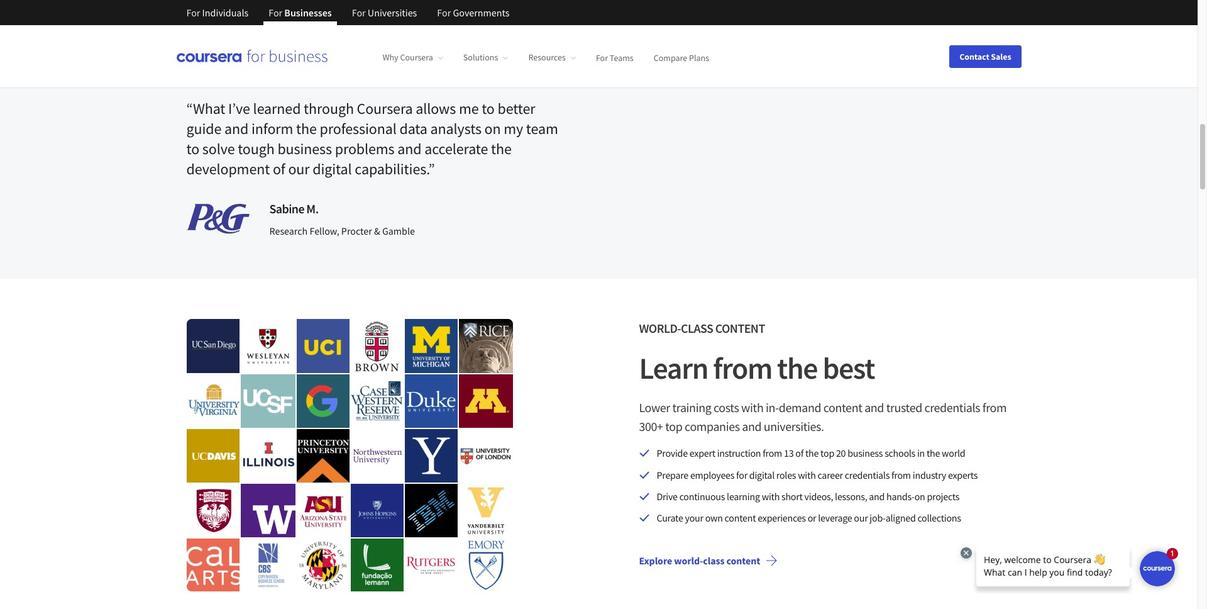 Task type: locate. For each thing, give the bounding box(es) containing it.
0 horizontal spatial learning
[[271, 57, 308, 70]]

0 vertical spatial projects
[[377, 15, 410, 28]]

our up sabine m.
[[288, 159, 310, 179]]

content right world-
[[727, 554, 761, 567]]

contact sales button
[[950, 45, 1022, 68]]

of right 13 on the bottom right of the page
[[796, 447, 804, 459]]

costs
[[714, 400, 740, 415]]

resources link
[[529, 52, 576, 63]]

from inside lower training costs with in-demand content and trusted credentials from 300+ top companies and universities.
[[983, 400, 1007, 415]]

hands-
[[337, 15, 365, 28], [887, 490, 915, 503]]

credentials up the lessons,
[[845, 468, 890, 481]]

guide
[[187, 119, 222, 138]]

explore left world-
[[640, 554, 673, 567]]

learn and apply skills faster with hands-on projects and personalized learning
[[204, 15, 516, 28]]

with left in-
[[742, 400, 764, 415]]

1 horizontal spatial explore
[[640, 554, 673, 567]]

2 horizontal spatial learning
[[727, 490, 760, 503]]

business inside what i've learned through coursera allows me to better guide and inform the professional data analysts on my team to solve tough business problems and accelerate the development of our digital capabilities.
[[278, 139, 332, 159]]

for for universities
[[352, 6, 366, 19]]

1 vertical spatial explore
[[640, 554, 673, 567]]

1 horizontal spatial projects
[[928, 490, 960, 503]]

best
[[823, 349, 875, 387]]

0 horizontal spatial to
[[187, 139, 199, 159]]

and down i've
[[225, 119, 249, 138]]

faster
[[293, 15, 315, 28]]

development
[[187, 159, 270, 179]]

why coursera
[[383, 52, 433, 63]]

content
[[716, 320, 765, 336], [824, 400, 863, 415], [725, 512, 756, 524], [727, 554, 761, 567]]

instruction
[[718, 447, 761, 459]]

projects up the collections
[[928, 490, 960, 503]]

1 vertical spatial hands-
[[887, 490, 915, 503]]

1 horizontal spatial on
[[485, 119, 501, 138]]

0 horizontal spatial top
[[666, 418, 683, 434]]

0 horizontal spatial our
[[288, 159, 310, 179]]

apply
[[246, 15, 269, 28]]

content down best
[[824, 400, 863, 415]]

0 horizontal spatial on
[[365, 15, 375, 28]]

universities.
[[764, 418, 825, 434]]

1 vertical spatial coursera
[[357, 99, 413, 118]]

0 horizontal spatial projects
[[377, 15, 410, 28]]

companies
[[685, 418, 740, 434]]

1 horizontal spatial learn
[[640, 349, 708, 387]]

to down guide
[[187, 139, 199, 159]]

0 vertical spatial learn
[[204, 15, 227, 28]]

learning down for on the right bottom
[[727, 490, 760, 503]]

for universities
[[352, 6, 417, 19]]

inform
[[252, 119, 293, 138]]

1 horizontal spatial credentials
[[925, 400, 981, 415]]

1 horizontal spatial to
[[482, 99, 495, 118]]

for
[[187, 6, 200, 19], [269, 6, 283, 19], [352, 6, 366, 19], [437, 6, 451, 19], [596, 52, 608, 63]]

own
[[706, 512, 723, 524]]

for left the governments
[[437, 6, 451, 19]]

2 horizontal spatial on
[[915, 490, 926, 503]]

0 horizontal spatial business
[[278, 139, 332, 159]]

skills
[[271, 15, 291, 28]]

to
[[482, 99, 495, 118], [187, 139, 199, 159]]

with left short
[[762, 490, 780, 503]]

1 horizontal spatial of
[[796, 447, 804, 459]]

class
[[681, 320, 714, 336], [704, 554, 725, 567]]

for teams
[[596, 52, 634, 63]]

coursera up professional
[[357, 99, 413, 118]]

0 horizontal spatial explore
[[187, 57, 220, 70]]

learn for learn from the best
[[640, 349, 708, 387]]

analysts
[[431, 119, 482, 138]]

digital down the problems
[[313, 159, 352, 179]]

from
[[714, 349, 773, 387], [983, 400, 1007, 415], [763, 447, 783, 459], [892, 468, 912, 481]]

0 vertical spatial of
[[273, 159, 285, 179]]

the down through
[[296, 119, 317, 138]]

0 horizontal spatial learn
[[204, 15, 227, 28]]

credentials
[[925, 400, 981, 415], [845, 468, 890, 481]]

business right 20
[[848, 447, 883, 459]]

credentials up world at the bottom right of page
[[925, 400, 981, 415]]

coursera right why
[[400, 52, 433, 63]]

on
[[365, 15, 375, 28], [485, 119, 501, 138], [915, 490, 926, 503]]

banner navigation
[[176, 0, 520, 35]]

learn down 'world-' at bottom right
[[640, 349, 708, 387]]

for left individuals
[[187, 6, 200, 19]]

1 vertical spatial on
[[485, 119, 501, 138]]

career
[[818, 468, 844, 481]]

learn for learn and apply skills faster with hands-on projects and personalized learning
[[204, 15, 227, 28]]

coursera inside what i've learned through coursera allows me to better guide and inform the professional data analysts on my team to solve tough business problems and accelerate the development of our digital capabilities.
[[357, 99, 413, 118]]

1 horizontal spatial digital
[[750, 468, 775, 481]]

sabine m.
[[270, 201, 319, 217]]

content up learn from the best
[[716, 320, 765, 336]]

0 vertical spatial to
[[482, 99, 495, 118]]

based
[[243, 57, 269, 70]]

leverage
[[819, 512, 853, 524]]

1 vertical spatial top
[[821, 447, 835, 459]]

learn left apply at left top
[[204, 15, 227, 28]]

of inside what i've learned through coursera allows me to better guide and inform the professional data analysts on my team to solve tough business problems and accelerate the development of our digital capabilities.
[[273, 159, 285, 179]]

videos,
[[805, 490, 834, 503]]

0 horizontal spatial hands-
[[337, 15, 365, 28]]

projects up why
[[377, 15, 410, 28]]

0 vertical spatial hands-
[[337, 15, 365, 28]]

procter
[[342, 225, 372, 237]]

and up instruction at the bottom right of the page
[[743, 418, 762, 434]]

hands- left the universities
[[337, 15, 365, 28]]

1 horizontal spatial our
[[855, 512, 868, 524]]

our inside what i've learned through coursera allows me to better guide and inform the professional data analysts on my team to solve tough business problems and accelerate the development of our digital capabilities.
[[288, 159, 310, 179]]

0 vertical spatial top
[[666, 418, 683, 434]]

0 vertical spatial digital
[[313, 159, 352, 179]]

schools
[[885, 447, 916, 459]]

learning up "solutions" link
[[483, 15, 516, 28]]

learning right based
[[271, 57, 308, 70]]

for left the universities
[[352, 6, 366, 19]]

explore for explore skill-based learning
[[187, 57, 220, 70]]

0 vertical spatial explore
[[187, 57, 220, 70]]

experiences
[[758, 512, 806, 524]]

with
[[317, 15, 335, 28], [742, 400, 764, 415], [798, 468, 816, 481], [762, 490, 780, 503]]

allows
[[416, 99, 456, 118]]

for left the faster
[[269, 6, 283, 19]]

m.
[[307, 201, 319, 217]]

0 vertical spatial credentials
[[925, 400, 981, 415]]

0 horizontal spatial digital
[[313, 159, 352, 179]]

&
[[374, 225, 380, 237]]

1 vertical spatial learn
[[640, 349, 708, 387]]

to right me
[[482, 99, 495, 118]]

fellow,
[[310, 225, 340, 237]]

0 vertical spatial business
[[278, 139, 332, 159]]

professional
[[320, 119, 397, 138]]

world
[[943, 447, 966, 459]]

the down my
[[491, 139, 512, 159]]

explore
[[187, 57, 220, 70], [640, 554, 673, 567]]

trusted
[[887, 400, 923, 415]]

for
[[737, 468, 748, 481]]

sabine
[[270, 201, 304, 217]]

and left apply at left top
[[229, 15, 244, 28]]

1 vertical spatial credentials
[[845, 468, 890, 481]]

explore left skill-
[[187, 57, 220, 70]]

1 horizontal spatial business
[[848, 447, 883, 459]]

sales
[[992, 51, 1012, 62]]

compare plans link
[[654, 52, 710, 63]]

experts
[[949, 468, 978, 481]]

and
[[229, 15, 244, 28], [411, 15, 427, 28], [225, 119, 249, 138], [398, 139, 422, 159], [865, 400, 885, 415], [743, 418, 762, 434], [870, 490, 885, 503]]

top right "300+"
[[666, 418, 683, 434]]

1 vertical spatial projects
[[928, 490, 960, 503]]

individuals
[[202, 6, 249, 19]]

of down tough
[[273, 159, 285, 179]]

compare
[[654, 52, 688, 63]]

2 vertical spatial learning
[[727, 490, 760, 503]]

digital right for on the right bottom
[[750, 468, 775, 481]]

0 vertical spatial our
[[288, 159, 310, 179]]

business
[[278, 139, 332, 159], [848, 447, 883, 459]]

business down the inform
[[278, 139, 332, 159]]

of
[[273, 159, 285, 179], [796, 447, 804, 459]]

top left 20
[[821, 447, 835, 459]]

provide
[[657, 447, 688, 459]]

explore for explore world-class content
[[640, 554, 673, 567]]

with inside lower training costs with in-demand content and trusted credentials from 300+ top companies and universities.
[[742, 400, 764, 415]]

our
[[288, 159, 310, 179], [855, 512, 868, 524]]

1 horizontal spatial hands-
[[887, 490, 915, 503]]

world-
[[640, 320, 681, 336]]

coursera
[[400, 52, 433, 63], [357, 99, 413, 118]]

0 horizontal spatial of
[[273, 159, 285, 179]]

0 vertical spatial learning
[[483, 15, 516, 28]]

our left job- in the right bottom of the page
[[855, 512, 868, 524]]

coursera for business image
[[176, 50, 327, 63]]

20
[[837, 447, 846, 459]]

for for individuals
[[187, 6, 200, 19]]

on inside what i've learned through coursera allows me to better guide and inform the professional data analysts on my team to solve tough business problems and accelerate the development of our digital capabilities.
[[485, 119, 501, 138]]

hands- up aligned
[[887, 490, 915, 503]]

employees
[[691, 468, 735, 481]]

0 horizontal spatial credentials
[[845, 468, 890, 481]]



Task type: vqa. For each thing, say whether or not it's contained in the screenshot.
bottom business
yes



Task type: describe. For each thing, give the bounding box(es) containing it.
1 vertical spatial class
[[704, 554, 725, 567]]

businesses
[[285, 6, 332, 19]]

your
[[685, 512, 704, 524]]

me
[[459, 99, 479, 118]]

13
[[785, 447, 794, 459]]

digital inside what i've learned through coursera allows me to better guide and inform the professional data analysts on my team to solve tough business problems and accelerate the development of our digital capabilities.
[[313, 159, 352, 179]]

for for governments
[[437, 6, 451, 19]]

content right own
[[725, 512, 756, 524]]

research
[[270, 225, 308, 237]]

what
[[193, 99, 225, 118]]

world-class content
[[640, 320, 765, 336]]

training
[[673, 400, 712, 415]]

better
[[498, 99, 536, 118]]

0 vertical spatial class
[[681, 320, 714, 336]]

content inside lower training costs with in-demand content and trusted credentials from 300+ top companies and universities.
[[824, 400, 863, 415]]

why coursera link
[[383, 52, 443, 63]]

what i've learned through coursera allows me to better guide and inform the professional data analysts on my team to solve tough business problems and accelerate the development of our digital capabilities.
[[187, 99, 559, 179]]

prepare employees for digital roles with career credentials from industry experts
[[657, 468, 978, 481]]

in-
[[766, 400, 779, 415]]

world-
[[675, 554, 704, 567]]

curate your own content experiences or leverage our job-aligned collections
[[657, 512, 962, 524]]

0 vertical spatial coursera
[[400, 52, 433, 63]]

1 horizontal spatial top
[[821, 447, 835, 459]]

explore world-class content
[[640, 554, 761, 567]]

provide expert instruction from 13 of the top 20 business schools in the world
[[657, 447, 966, 459]]

i've
[[228, 99, 250, 118]]

1 vertical spatial of
[[796, 447, 804, 459]]

solutions
[[464, 52, 499, 63]]

tough
[[238, 139, 275, 159]]

job-
[[870, 512, 886, 524]]

1 horizontal spatial learning
[[483, 15, 516, 28]]

teams
[[610, 52, 634, 63]]

problems
[[335, 139, 395, 159]]

lower training costs with in-demand content and trusted credentials from 300+ top companies and universities.
[[640, 400, 1007, 434]]

1 vertical spatial business
[[848, 447, 883, 459]]

1 vertical spatial to
[[187, 139, 199, 159]]

team
[[527, 119, 559, 138]]

governments
[[453, 6, 510, 19]]

for for businesses
[[269, 6, 283, 19]]

with right the faster
[[317, 15, 335, 28]]

universities
[[368, 6, 417, 19]]

1 vertical spatial learning
[[271, 57, 308, 70]]

p&g logo image
[[187, 204, 249, 234]]

demand
[[779, 400, 822, 415]]

or
[[808, 512, 817, 524]]

the right in
[[927, 447, 941, 459]]

solve
[[202, 139, 235, 159]]

for teams link
[[596, 52, 634, 63]]

thirty logos from well known universities image
[[187, 319, 513, 591]]

skill-
[[222, 57, 243, 70]]

1 vertical spatial digital
[[750, 468, 775, 481]]

roles
[[777, 468, 797, 481]]

collections
[[918, 512, 962, 524]]

with right roles
[[798, 468, 816, 481]]

drive
[[657, 490, 678, 503]]

the up the demand at the bottom of page
[[778, 349, 818, 387]]

short
[[782, 490, 803, 503]]

and down the 'data'
[[398, 139, 422, 159]]

and left trusted
[[865, 400, 885, 415]]

data
[[400, 119, 428, 138]]

1 vertical spatial our
[[855, 512, 868, 524]]

my
[[504, 119, 524, 138]]

for individuals
[[187, 6, 249, 19]]

and left personalized
[[411, 15, 427, 28]]

explore skill-based learning link
[[176, 49, 335, 79]]

the up prepare employees for digital roles with career credentials from industry experts
[[806, 447, 819, 459]]

learned
[[253, 99, 301, 118]]

aligned
[[886, 512, 916, 524]]

in
[[918, 447, 926, 459]]

solutions link
[[464, 52, 509, 63]]

personalized
[[429, 15, 481, 28]]

lower
[[640, 400, 671, 415]]

2 vertical spatial on
[[915, 490, 926, 503]]

explore world-class content link
[[629, 545, 789, 575]]

learn from the best
[[640, 349, 875, 387]]

0 vertical spatial on
[[365, 15, 375, 28]]

why
[[383, 52, 399, 63]]

accelerate
[[425, 139, 488, 159]]

for left teams
[[596, 52, 608, 63]]

explore skill-based learning
[[187, 57, 308, 70]]

300+
[[640, 418, 664, 434]]

credentials inside lower training costs with in-demand content and trusted credentials from 300+ top companies and universities.
[[925, 400, 981, 415]]

drive continuous learning with short videos, lessons, and hands-on projects
[[657, 490, 960, 503]]

for governments
[[437, 6, 510, 19]]

continuous
[[680, 490, 725, 503]]

and up job- in the right bottom of the page
[[870, 490, 885, 503]]

plans
[[690, 52, 710, 63]]

contact sales
[[960, 51, 1012, 62]]

contact
[[960, 51, 990, 62]]

compare plans
[[654, 52, 710, 63]]

research fellow, procter & gamble
[[270, 225, 415, 237]]

lessons,
[[836, 490, 868, 503]]

resources
[[529, 52, 566, 63]]

curate
[[657, 512, 684, 524]]

prepare
[[657, 468, 689, 481]]

through
[[304, 99, 354, 118]]

top inside lower training costs with in-demand content and trusted credentials from 300+ top companies and universities.
[[666, 418, 683, 434]]



